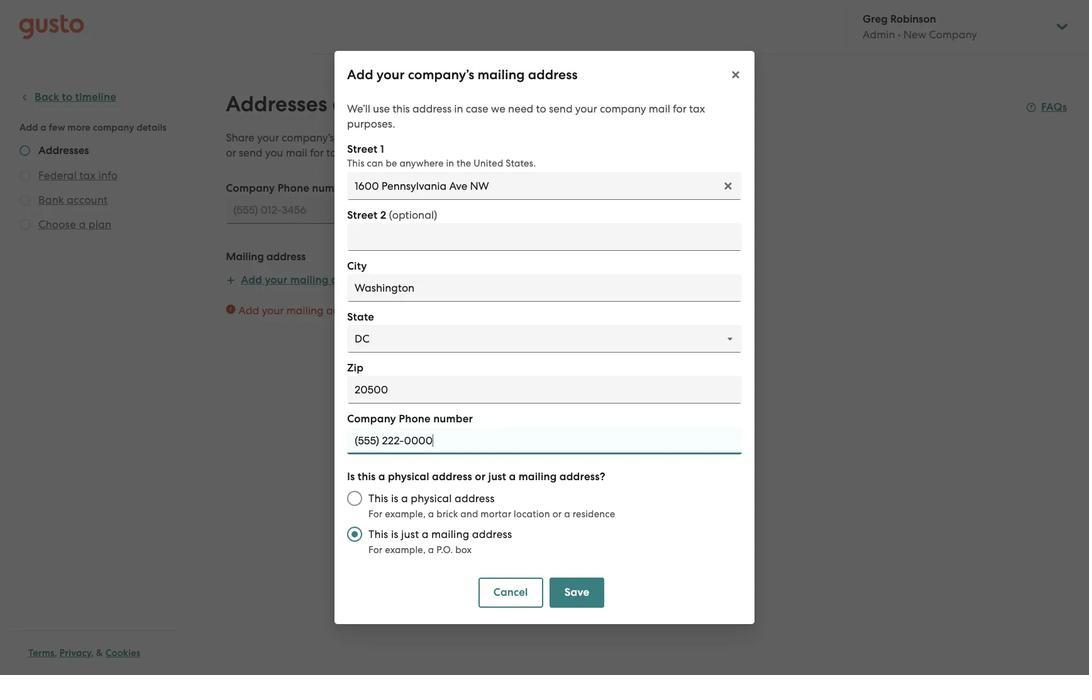 Task type: vqa. For each thing, say whether or not it's contained in the screenshot.
the topmost in
yes



Task type: locate. For each thing, give the bounding box(es) containing it.
0 vertical spatial we
[[491, 103, 506, 115]]

is up 'for example, a p.o. box'
[[391, 528, 399, 541]]

bank account button
[[38, 192, 108, 208]]

0 horizontal spatial save
[[386, 352, 411, 365]]

addresses for addresses and contact details
[[226, 91, 327, 117]]

0 vertical spatial purposes.
[[347, 118, 395, 130]]

for
[[369, 509, 383, 520], [369, 545, 383, 556]]

anywhere
[[400, 158, 444, 169]]

1 vertical spatial details
[[137, 122, 167, 133]]

1 vertical spatial we
[[517, 131, 531, 144]]

more
[[68, 122, 91, 133]]

1 vertical spatial company
[[93, 122, 134, 133]]

in inside we'll use this address in case we need to send your company mail for tax purposes.
[[454, 103, 463, 115]]

address
[[528, 67, 578, 83], [413, 103, 452, 115], [266, 250, 306, 264], [331, 274, 372, 287], [326, 304, 365, 317], [432, 470, 472, 484], [455, 492, 495, 505], [472, 528, 512, 541]]

company phone number for (555) 012-3456 telephone field
[[226, 182, 352, 195]]

is this a physical address or just a mailing address?
[[347, 470, 606, 484]]

case
[[466, 103, 488, 115], [492, 131, 514, 144]]

1 horizontal spatial tax
[[326, 147, 342, 159]]

number up 'be'
[[371, 131, 410, 144]]

terms , privacy , & cookies
[[28, 648, 140, 659]]

just up 'for example, a p.o. box'
[[401, 528, 419, 541]]

in left the
[[446, 158, 454, 169]]

to inside share your company's phone number and address, in case we need to contact you or send you mail for tax purposes.
[[562, 131, 572, 144]]

mail
[[649, 103, 670, 115], [286, 147, 307, 159]]

back
[[35, 91, 59, 104]]

0 vertical spatial addresses
[[226, 91, 327, 117]]

account
[[67, 194, 108, 206]]

number inside share your company's phone number and address, in case we need to contact you or send you mail for tax purposes.
[[371, 131, 410, 144]]

1 vertical spatial purposes.
[[345, 147, 393, 159]]

this down this is a physical address radio
[[369, 528, 388, 541]]

dialog main content element
[[335, 94, 755, 625]]

terms link
[[28, 648, 54, 659]]

addresses down few
[[38, 144, 89, 157]]

plan
[[88, 218, 111, 231]]

a right "is"
[[378, 470, 385, 484]]

0 horizontal spatial addresses
[[38, 144, 89, 157]]

0 vertical spatial company phone number
[[226, 182, 352, 195]]

2 is from the top
[[391, 528, 399, 541]]

1 vertical spatial example,
[[385, 545, 426, 556]]

cancel button
[[478, 578, 543, 608]]

bank account
[[38, 194, 108, 206]]

1 vertical spatial need
[[534, 131, 559, 144]]

contact inside share your company's phone number and address, in case we need to contact you or send you mail for tax purposes.
[[575, 131, 612, 144]]

in
[[454, 103, 463, 115], [480, 131, 489, 144], [446, 158, 454, 169]]

1 horizontal spatial ,
[[91, 648, 94, 659]]

you
[[615, 131, 633, 144], [265, 147, 283, 159]]

0 vertical spatial or
[[226, 147, 236, 159]]

for for this is a physical address
[[369, 509, 383, 520]]

tax
[[689, 103, 705, 115], [326, 147, 342, 159], [79, 169, 96, 182]]

or down share
[[226, 147, 236, 159]]

0 vertical spatial this
[[347, 158, 365, 169]]

purposes. down phone
[[345, 147, 393, 159]]

0 horizontal spatial company
[[226, 182, 275, 195]]

0 vertical spatial mail
[[649, 103, 670, 115]]

1 horizontal spatial mail
[[649, 103, 670, 115]]

0 horizontal spatial send
[[239, 147, 263, 159]]

example, down this is a physical address
[[385, 509, 426, 520]]

is for just
[[391, 528, 399, 541]]

0 vertical spatial phone
[[278, 182, 309, 195]]

2 horizontal spatial tax
[[689, 103, 705, 115]]

add for add a few more company details
[[19, 122, 38, 133]]

1 for from the top
[[369, 509, 383, 520]]

federal
[[38, 169, 77, 182]]

this left can
[[347, 158, 365, 169]]

add for add your mailing address
[[241, 274, 262, 287]]

0 vertical spatial physical
[[388, 470, 429, 484]]

1 horizontal spatial we
[[517, 131, 531, 144]]

faqs button
[[1026, 100, 1067, 115]]

this up this is just a mailing address option
[[369, 492, 388, 505]]

save inside save button
[[565, 586, 589, 599]]

,
[[54, 648, 57, 659], [91, 648, 94, 659]]

number up the is this a physical address or just a mailing address?
[[433, 413, 473, 426]]

this
[[347, 158, 365, 169], [369, 492, 388, 505], [369, 528, 388, 541]]

address?
[[560, 470, 606, 484]]

1 horizontal spatial details
[[457, 91, 524, 117]]

1 vertical spatial in
[[480, 131, 489, 144]]

cancel
[[494, 586, 528, 599]]

we down add your company's mailing address
[[491, 103, 506, 115]]

in inside street 1 this can be anywhere in the united states.
[[446, 158, 454, 169]]

company phone number inside the dialog main content element
[[347, 413, 473, 426]]

0 horizontal spatial case
[[466, 103, 488, 115]]

this
[[393, 103, 410, 115], [358, 470, 376, 484]]

home image
[[19, 14, 84, 39]]

mortar
[[481, 509, 511, 520]]

company inside the dialog main content element
[[347, 413, 396, 426]]

address inside we'll use this address in case we need to send your company mail for tax purposes.
[[413, 103, 452, 115]]

addresses up share
[[226, 91, 327, 117]]

0 vertical spatial case
[[466, 103, 488, 115]]

add your company's mailing address
[[347, 67, 578, 83]]

0 vertical spatial contact
[[377, 91, 452, 117]]

company down share
[[226, 182, 275, 195]]

to inside we'll use this address in case we need to send your company mail for tax purposes.
[[536, 103, 546, 115]]

0 horizontal spatial continue
[[381, 304, 424, 317]]

1 vertical spatial number
[[312, 182, 352, 195]]

2 horizontal spatial number
[[433, 413, 473, 426]]

a left residence
[[564, 509, 570, 520]]

2 for from the top
[[369, 545, 383, 556]]

1 horizontal spatial company
[[347, 413, 396, 426]]

0 vertical spatial company
[[226, 182, 275, 195]]

0 vertical spatial is
[[391, 492, 399, 505]]

0 vertical spatial need
[[508, 103, 534, 115]]

1 vertical spatial just
[[401, 528, 419, 541]]

mailing
[[478, 67, 525, 83], [290, 274, 329, 287], [287, 304, 324, 317], [519, 470, 557, 484], [431, 528, 469, 541]]

1 vertical spatial company's
[[282, 131, 334, 144]]

1 example, from the top
[[385, 509, 426, 520]]

1 vertical spatial company
[[347, 413, 396, 426]]

0 vertical spatial company's
[[408, 67, 474, 83]]

Zip field
[[347, 376, 742, 404]]

0 vertical spatial save
[[386, 352, 411, 365]]

2 vertical spatial tax
[[79, 169, 96, 182]]

physical
[[388, 470, 429, 484], [411, 492, 452, 505]]

your inside share your company's phone number and address, in case we need to contact you or send you mail for tax purposes.
[[257, 131, 279, 144]]

1 horizontal spatial case
[[492, 131, 514, 144]]

back to timeline
[[35, 91, 116, 104]]

this inside we'll use this address in case we need to send your company mail for tax purposes.
[[393, 103, 410, 115]]

street inside street 1 this can be anywhere in the united states.
[[347, 143, 378, 156]]

1 horizontal spatial phone
[[399, 413, 431, 426]]

send
[[549, 103, 573, 115], [239, 147, 263, 159]]

2 vertical spatial or
[[553, 509, 562, 520]]

example,
[[385, 509, 426, 520], [385, 545, 426, 556]]

a right this is a physical address radio
[[401, 492, 408, 505]]

a down this is a physical address
[[428, 509, 434, 520]]

we down we'll use this address in case we need to send your company mail for tax purposes.
[[517, 131, 531, 144]]

1 vertical spatial is
[[391, 528, 399, 541]]

1 vertical spatial send
[[239, 147, 263, 159]]

company phone number
[[226, 182, 352, 195], [347, 413, 473, 426]]

purposes. down use
[[347, 118, 395, 130]]

Street 1 field
[[347, 172, 742, 200]]

0 vertical spatial street
[[347, 143, 378, 156]]

add inside dialog
[[347, 67, 373, 83]]

1 vertical spatial continue
[[437, 352, 481, 365]]

just up mortar
[[488, 470, 506, 484]]

add for add your mailing address to continue
[[239, 304, 259, 317]]

0 vertical spatial for
[[369, 509, 383, 520]]

0 vertical spatial in
[[454, 103, 463, 115]]

company down zip
[[347, 413, 396, 426]]

number down phone
[[312, 182, 352, 195]]

example, down this is just a mailing address
[[385, 545, 426, 556]]

company's for mailing
[[408, 67, 474, 83]]

your inside we'll use this address in case we need to send your company mail for tax purposes.
[[575, 103, 597, 115]]

phone for (555) 012-3456 telephone field
[[278, 182, 309, 195]]

1 vertical spatial this
[[358, 470, 376, 484]]

need up states.
[[508, 103, 534, 115]]

company's inside dialog
[[408, 67, 474, 83]]

1 vertical spatial street
[[347, 209, 378, 222]]

save inside save and continue button
[[386, 352, 411, 365]]

send inside we'll use this address in case we need to send your company mail for tax purposes.
[[549, 103, 573, 115]]

0 vertical spatial you
[[615, 131, 633, 144]]

0 horizontal spatial company's
[[282, 131, 334, 144]]

purposes.
[[347, 118, 395, 130], [345, 147, 393, 159]]

1 horizontal spatial just
[[488, 470, 506, 484]]

2 vertical spatial number
[[433, 413, 473, 426]]

choose a plan
[[38, 218, 111, 231]]

is
[[391, 492, 399, 505], [391, 528, 399, 541]]

city
[[347, 260, 367, 273]]

is right this is a physical address radio
[[391, 492, 399, 505]]

few
[[49, 122, 65, 133]]

addresses list
[[19, 144, 174, 235]]

or up for example, a brick and mortar location or a residence
[[475, 470, 486, 484]]

1 vertical spatial phone
[[399, 413, 431, 426]]

and
[[332, 91, 372, 117], [413, 131, 433, 144], [414, 352, 434, 365], [461, 509, 478, 520]]

street up can
[[347, 143, 378, 156]]

1 is from the top
[[391, 492, 399, 505]]

is for a
[[391, 492, 399, 505]]

1 horizontal spatial company's
[[408, 67, 474, 83]]

mailing up we'll use this address in case we need to send your company mail for tax purposes.
[[478, 67, 525, 83]]

for
[[673, 103, 687, 115], [310, 147, 324, 159]]

1 horizontal spatial number
[[371, 131, 410, 144]]

phone for company phone number 'phone field'
[[399, 413, 431, 426]]

0 vertical spatial this
[[393, 103, 410, 115]]

0 horizontal spatial we
[[491, 103, 506, 115]]

1 vertical spatial or
[[475, 470, 486, 484]]

we inside we'll use this address in case we need to send your company mail for tax purposes.
[[491, 103, 506, 115]]

mailing down company phone number 'phone field'
[[519, 470, 557, 484]]

1 horizontal spatial for
[[673, 103, 687, 115]]

we
[[491, 103, 506, 115], [517, 131, 531, 144]]

privacy link
[[59, 648, 91, 659]]

street left 2
[[347, 209, 378, 222]]

company's inside share your company's phone number and address, in case we need to contact you or send you mail for tax purposes.
[[282, 131, 334, 144]]

need down we'll use this address in case we need to send your company mail for tax purposes.
[[534, 131, 559, 144]]

number inside the dialog main content element
[[433, 413, 473, 426]]

0 horizontal spatial tax
[[79, 169, 96, 182]]

1 vertical spatial mail
[[286, 147, 307, 159]]

0 vertical spatial company
[[600, 103, 646, 115]]

0 vertical spatial send
[[549, 103, 573, 115]]

phone inside the dialog main content element
[[399, 413, 431, 426]]

purposes. inside we'll use this address in case we need to send your company mail for tax purposes.
[[347, 118, 395, 130]]

need inside we'll use this address in case we need to send your company mail for tax purposes.
[[508, 103, 534, 115]]

0 vertical spatial number
[[371, 131, 410, 144]]

1 horizontal spatial addresses
[[226, 91, 327, 117]]

company for company phone number 'phone field'
[[347, 413, 396, 426]]

company inside we'll use this address in case we need to send your company mail for tax purposes.
[[600, 103, 646, 115]]

case up united
[[492, 131, 514, 144]]

1 street from the top
[[347, 143, 378, 156]]

0 vertical spatial details
[[457, 91, 524, 117]]

this right "is"
[[358, 470, 376, 484]]

1 horizontal spatial save
[[565, 586, 589, 599]]

add
[[347, 67, 373, 83], [19, 122, 38, 133], [241, 274, 262, 287], [239, 304, 259, 317]]

number for (555) 012-3456 telephone field
[[312, 182, 352, 195]]

0 vertical spatial just
[[488, 470, 506, 484]]

1 horizontal spatial company
[[600, 103, 646, 115]]

addresses inside list
[[38, 144, 89, 157]]

tax inside share your company's phone number and address, in case we need to contact you or send you mail for tax purposes.
[[326, 147, 342, 159]]

1 vertical spatial for
[[369, 545, 383, 556]]

addresses
[[226, 91, 327, 117], [38, 144, 89, 157]]

your for add your mailing address to continue
[[262, 304, 284, 317]]

a
[[40, 122, 46, 133], [79, 218, 86, 231], [378, 470, 385, 484], [509, 470, 516, 484], [401, 492, 408, 505], [428, 509, 434, 520], [564, 509, 570, 520], [422, 528, 429, 541], [428, 545, 434, 556]]

0 horizontal spatial this
[[358, 470, 376, 484]]

your
[[377, 67, 405, 83], [575, 103, 597, 115], [257, 131, 279, 144], [265, 274, 288, 287], [262, 304, 284, 317]]

continue
[[381, 304, 424, 317], [437, 352, 481, 365]]

details
[[457, 91, 524, 117], [137, 122, 167, 133]]

your for share your company's phone number and address, in case we need to contact you or send you mail for tax purposes.
[[257, 131, 279, 144]]

0 vertical spatial tax
[[689, 103, 705, 115]]

physical up this is a physical address
[[388, 470, 429, 484]]

state
[[347, 311, 374, 324]]

1 vertical spatial tax
[[326, 147, 342, 159]]

for down this is a physical address radio
[[369, 545, 383, 556]]

your for add your company's mailing address
[[377, 67, 405, 83]]

1 horizontal spatial continue
[[437, 352, 481, 365]]

in up united
[[480, 131, 489, 144]]

This is a physical address radio
[[341, 485, 369, 513]]

united
[[474, 158, 503, 169]]

faqs
[[1042, 101, 1067, 114]]

to inside button
[[62, 91, 73, 104]]

be
[[386, 158, 397, 169]]

1 vertical spatial physical
[[411, 492, 452, 505]]

1 horizontal spatial this
[[393, 103, 410, 115]]

company
[[600, 103, 646, 115], [93, 122, 134, 133]]

0 horizontal spatial phone
[[278, 182, 309, 195]]

save
[[386, 352, 411, 365], [565, 586, 589, 599]]

need
[[508, 103, 534, 115], [534, 131, 559, 144]]

0 horizontal spatial for
[[310, 147, 324, 159]]

1 vertical spatial save
[[565, 586, 589, 599]]

number
[[371, 131, 410, 144], [312, 182, 352, 195], [433, 413, 473, 426]]

the
[[457, 158, 471, 169]]

for inside share your company's phone number and address, in case we need to contact you or send you mail for tax purposes.
[[310, 147, 324, 159]]

save for save and continue
[[386, 352, 411, 365]]

this right use
[[393, 103, 410, 115]]

, left privacy link
[[54, 648, 57, 659]]

case up address,
[[466, 103, 488, 115]]

mailing up 'add your mailing address to continue'
[[290, 274, 329, 287]]

in up address,
[[454, 103, 463, 115]]

1 horizontal spatial contact
[[575, 131, 612, 144]]

, left & at the left bottom of the page
[[91, 648, 94, 659]]

share your company's phone number and address, in case we need to contact you or send you mail for tax purposes.
[[226, 131, 633, 159]]

1 vertical spatial case
[[492, 131, 514, 144]]

add your company's mailing address dialog
[[335, 51, 755, 625]]

for up this is just a mailing address option
[[369, 509, 383, 520]]

physical up brick
[[411, 492, 452, 505]]

1 vertical spatial addresses
[[38, 144, 89, 157]]

1 vertical spatial this
[[369, 492, 388, 505]]

company
[[226, 182, 275, 195], [347, 413, 396, 426]]

account menu element
[[847, 0, 1070, 53]]

or right the "location" at the bottom
[[553, 509, 562, 520]]

box
[[455, 545, 472, 556]]

0 horizontal spatial or
[[226, 147, 236, 159]]

just
[[488, 470, 506, 484], [401, 528, 419, 541]]

0 horizontal spatial company
[[93, 122, 134, 133]]

1 vertical spatial for
[[310, 147, 324, 159]]

2 vertical spatial this
[[369, 528, 388, 541]]

to
[[62, 91, 73, 104], [536, 103, 546, 115], [562, 131, 572, 144], [368, 304, 378, 317]]

company for (555) 012-3456 telephone field
[[226, 182, 275, 195]]

0 horizontal spatial number
[[312, 182, 352, 195]]

mailing
[[226, 250, 264, 264]]

1 vertical spatial company phone number
[[347, 413, 473, 426]]

2 street from the top
[[347, 209, 378, 222]]

City field
[[347, 274, 742, 302]]

2 example, from the top
[[385, 545, 426, 556]]

phone
[[278, 182, 309, 195], [399, 413, 431, 426]]

0 horizontal spatial ,
[[54, 648, 57, 659]]

mailing address
[[226, 250, 306, 264]]

brick
[[437, 509, 458, 520]]

we'll use this address in case we need to send your company mail for tax purposes.
[[347, 103, 705, 130]]

1 vertical spatial contact
[[575, 131, 612, 144]]

a left plan
[[79, 218, 86, 231]]

privacy
[[59, 648, 91, 659]]



Task type: describe. For each thing, give the bounding box(es) containing it.
and inside button
[[414, 352, 434, 365]]

this for this is a physical address
[[369, 492, 388, 505]]

your for add your mailing address
[[265, 274, 288, 287]]

federal tax info button
[[38, 168, 118, 183]]

p.o.
[[437, 545, 453, 556]]

0 horizontal spatial just
[[401, 528, 419, 541]]

add for add your company's mailing address
[[347, 67, 373, 83]]

cookies button
[[106, 646, 140, 661]]

this for this is just a mailing address
[[369, 528, 388, 541]]

back to timeline button
[[19, 90, 116, 105]]

we inside share your company's phone number and address, in case we need to contact you or send you mail for tax purposes.
[[517, 131, 531, 144]]

2
[[380, 209, 386, 222]]

add your mailing address to continue
[[239, 304, 424, 317]]

a up 'for example, a p.o. box'
[[422, 528, 429, 541]]

(555) 012-3456 telephone field
[[226, 196, 641, 224]]

a left few
[[40, 122, 46, 133]]

save and continue
[[386, 352, 481, 365]]

cookies
[[106, 648, 140, 659]]

choose
[[38, 218, 76, 231]]

terms
[[28, 648, 54, 659]]

mail inside we'll use this address in case we need to send your company mail for tax purposes.
[[649, 103, 670, 115]]

add your mailing address
[[241, 274, 372, 287]]

this inside street 1 this can be anywhere in the united states.
[[347, 158, 365, 169]]

purposes. inside share your company's phone number and address, in case we need to contact you or send you mail for tax purposes.
[[345, 147, 393, 159]]

2 horizontal spatial or
[[553, 509, 562, 520]]

a left p.o.
[[428, 545, 434, 556]]

share
[[226, 131, 255, 144]]

0 horizontal spatial details
[[137, 122, 167, 133]]

case inside we'll use this address in case we need to send your company mail for tax purposes.
[[466, 103, 488, 115]]

Company Phone number telephone field
[[347, 427, 742, 455]]

1 horizontal spatial or
[[475, 470, 486, 484]]

1
[[380, 143, 384, 156]]

street 1 this can be anywhere in the united states.
[[347, 143, 536, 169]]

example, for just
[[385, 545, 426, 556]]

company phone number for company phone number 'phone field'
[[347, 413, 473, 426]]

this is just a mailing address
[[369, 528, 512, 541]]

continue inside button
[[437, 352, 481, 365]]

example, for a
[[385, 509, 426, 520]]

save button
[[550, 578, 605, 608]]

and inside share your company's phone number and address, in case we need to contact you or send you mail for tax purposes.
[[413, 131, 433, 144]]

location
[[514, 509, 550, 520]]

tax inside button
[[79, 169, 96, 182]]

info
[[98, 169, 118, 182]]

residence
[[573, 509, 615, 520]]

street for 2
[[347, 209, 378, 222]]

for for this is just a mailing address
[[369, 545, 383, 556]]

case inside share your company's phone number and address, in case we need to contact you or send you mail for tax purposes.
[[492, 131, 514, 144]]

addresses and contact details
[[226, 91, 524, 117]]

(optional)
[[389, 209, 437, 221]]

use
[[373, 103, 390, 115]]

street 2 (optional)
[[347, 209, 437, 222]]

for example, a p.o. box
[[369, 545, 472, 556]]

1 , from the left
[[54, 648, 57, 659]]

0 horizontal spatial contact
[[377, 91, 452, 117]]

number for company phone number 'phone field'
[[433, 413, 473, 426]]

0 vertical spatial continue
[[381, 304, 424, 317]]

physical for is
[[411, 492, 452, 505]]

This is just a mailing address radio
[[341, 521, 369, 548]]

&
[[96, 648, 103, 659]]

or inside share your company's phone number and address, in case we need to contact you or send you mail for tax purposes.
[[226, 147, 236, 159]]

states.
[[506, 158, 536, 169]]

1 horizontal spatial you
[[615, 131, 633, 144]]

tax inside we'll use this address in case we need to send your company mail for tax purposes.
[[689, 103, 705, 115]]

addresses for addresses
[[38, 144, 89, 157]]

save and continue button
[[371, 343, 496, 374]]

Street 2 field
[[347, 223, 742, 251]]

save for save
[[565, 586, 589, 599]]

send inside share your company's phone number and address, in case we need to contact you or send you mail for tax purposes.
[[239, 147, 263, 159]]

mailing down add your mailing address
[[287, 304, 324, 317]]

bank
[[38, 194, 64, 206]]

need inside share your company's phone number and address, in case we need to contact you or send you mail for tax purposes.
[[534, 131, 559, 144]]

for inside we'll use this address in case we need to send your company mail for tax purposes.
[[673, 103, 687, 115]]

timeline
[[75, 91, 116, 104]]

can
[[367, 158, 383, 169]]

0 horizontal spatial you
[[265, 147, 283, 159]]

phone
[[337, 131, 369, 144]]

is
[[347, 470, 355, 484]]

mail inside share your company's phone number and address, in case we need to contact you or send you mail for tax purposes.
[[286, 147, 307, 159]]

address,
[[435, 131, 477, 144]]

this is a physical address
[[369, 492, 495, 505]]

in inside share your company's phone number and address, in case we need to contact you or send you mail for tax purposes.
[[480, 131, 489, 144]]

mailing up p.o.
[[431, 528, 469, 541]]

and inside the dialog main content element
[[461, 509, 478, 520]]

add a few more company details
[[19, 122, 167, 133]]

street for 1
[[347, 143, 378, 156]]

a inside button
[[79, 218, 86, 231]]

2 , from the left
[[91, 648, 94, 659]]

company's for phone
[[282, 131, 334, 144]]

we'll
[[347, 103, 370, 115]]

choose a plan button
[[38, 217, 111, 232]]

zip
[[347, 362, 364, 375]]

for example, a brick and mortar location or a residence
[[369, 509, 615, 520]]

a up mortar
[[509, 470, 516, 484]]

physical for this
[[388, 470, 429, 484]]

federal tax info
[[38, 169, 118, 182]]



